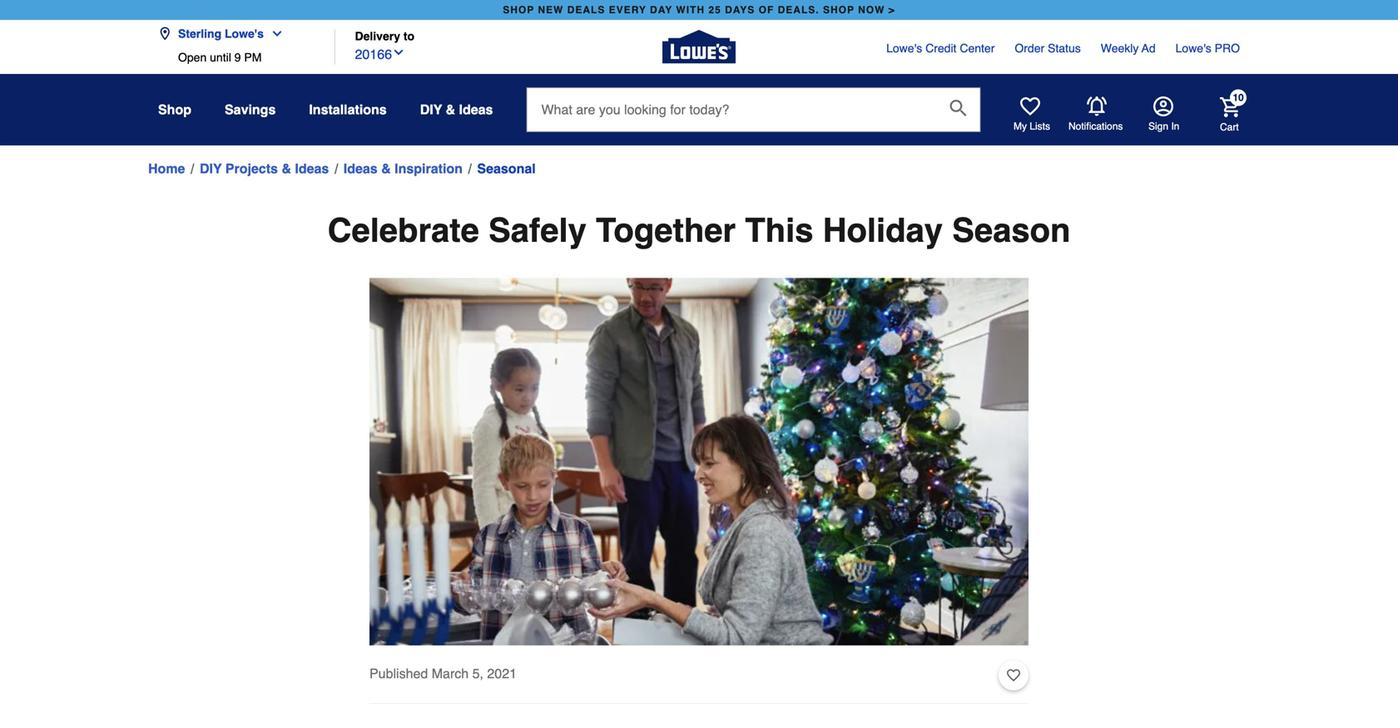 Task type: locate. For each thing, give the bounding box(es) containing it.
lowe's pro
[[1176, 42, 1240, 55]]

order
[[1015, 42, 1045, 55]]

with
[[676, 4, 705, 16]]

lowe's home improvement notification center image
[[1087, 97, 1107, 117]]

0 horizontal spatial &
[[282, 161, 291, 176]]

ideas right the projects
[[295, 161, 329, 176]]

0 vertical spatial diy
[[420, 102, 442, 117]]

ideas inside ideas & inspiration link
[[344, 161, 378, 176]]

2 horizontal spatial lowe's
[[1176, 42, 1211, 55]]

delivery
[[355, 30, 400, 43]]

published
[[369, 667, 428, 682]]

diy inside "diy & ideas" button
[[420, 102, 442, 117]]

lowe's credit center
[[886, 42, 995, 55]]

&
[[446, 102, 455, 117], [282, 161, 291, 176], [381, 161, 391, 176]]

Search Query text field
[[527, 88, 937, 131]]

& right the projects
[[282, 161, 291, 176]]

1 horizontal spatial lowe's
[[886, 42, 922, 55]]

march
[[432, 667, 469, 682]]

25
[[708, 4, 721, 16]]

pm
[[244, 51, 262, 64]]

diy inside diy projects & ideas link
[[200, 161, 222, 176]]

diy for diy projects & ideas
[[200, 161, 222, 176]]

delivery to
[[355, 30, 414, 43]]

1 vertical spatial diy
[[200, 161, 222, 176]]

deals.
[[778, 4, 819, 16]]

& up inspiration
[[446, 102, 455, 117]]

None search field
[[526, 87, 981, 148]]

0 horizontal spatial lowe's
[[225, 27, 264, 40]]

open until 9 pm
[[178, 51, 262, 64]]

lowe's home improvement cart image
[[1220, 97, 1240, 117]]

shop
[[158, 102, 191, 117]]

ideas up seasonal
[[459, 102, 493, 117]]

shop left the new
[[503, 4, 534, 16]]

sterling lowe's button
[[158, 17, 290, 51]]

ideas down the installations button
[[344, 161, 378, 176]]

lowe's
[[225, 27, 264, 40], [886, 42, 922, 55], [1176, 42, 1211, 55]]

season
[[952, 211, 1071, 250]]

1 horizontal spatial &
[[381, 161, 391, 176]]

lowe's for lowe's credit center
[[886, 42, 922, 55]]

lowe's up 9
[[225, 27, 264, 40]]

5,
[[472, 667, 483, 682]]

lowe's home improvement logo image
[[662, 10, 736, 84]]

>
[[889, 4, 895, 16]]

sign in button
[[1148, 97, 1179, 133]]

sign
[[1148, 121, 1168, 132]]

celebrate safely together this holiday season
[[328, 211, 1071, 250]]

ideas & inspiration link
[[344, 159, 463, 179]]

shop left the now at the right top of the page
[[823, 4, 855, 16]]

1 horizontal spatial diy
[[420, 102, 442, 117]]

ideas
[[459, 102, 493, 117], [295, 161, 329, 176], [344, 161, 378, 176]]

2 horizontal spatial &
[[446, 102, 455, 117]]

order status link
[[1015, 40, 1081, 57]]

savings
[[225, 102, 276, 117]]

1 horizontal spatial shop
[[823, 4, 855, 16]]

lowe's inside button
[[225, 27, 264, 40]]

diy left the projects
[[200, 161, 222, 176]]

deals
[[567, 4, 605, 16]]

shop new deals every day with 25 days of deals. shop now >
[[503, 4, 895, 16]]

new
[[538, 4, 564, 16]]

diy for diy & ideas
[[420, 102, 442, 117]]

sign in
[[1148, 121, 1179, 132]]

credit
[[925, 42, 957, 55]]

2 horizontal spatial ideas
[[459, 102, 493, 117]]

lowe's left pro on the right top
[[1176, 42, 1211, 55]]

shop
[[503, 4, 534, 16], [823, 4, 855, 16]]

safely
[[488, 211, 587, 250]]

lowe's left credit
[[886, 42, 922, 55]]

until
[[210, 51, 231, 64]]

sterling
[[178, 27, 221, 40]]

inspiration
[[395, 161, 463, 176]]

0 horizontal spatial ideas
[[295, 161, 329, 176]]

& inside button
[[446, 102, 455, 117]]

chevron down image
[[264, 27, 284, 40]]

diy
[[420, 102, 442, 117], [200, 161, 222, 176]]

lowe's home improvement account image
[[1153, 97, 1173, 117]]

2 shop from the left
[[823, 4, 855, 16]]

1 horizontal spatial ideas
[[344, 161, 378, 176]]

my lists link
[[1014, 97, 1050, 133]]

diy up inspiration
[[420, 102, 442, 117]]

0 horizontal spatial shop
[[503, 4, 534, 16]]

installations
[[309, 102, 387, 117]]

1 shop from the left
[[503, 4, 534, 16]]

0 horizontal spatial diy
[[200, 161, 222, 176]]

lowe's for lowe's pro
[[1176, 42, 1211, 55]]

& left inspiration
[[381, 161, 391, 176]]

pro
[[1215, 42, 1240, 55]]

projects
[[225, 161, 278, 176]]

home link
[[148, 159, 185, 179]]

shop new deals every day with 25 days of deals. shop now > link
[[499, 0, 899, 20]]

lowe's inside 'link'
[[886, 42, 922, 55]]

diy projects & ideas
[[200, 161, 329, 176]]



Task type: vqa. For each thing, say whether or not it's contained in the screenshot.
individuals in If you're operating under a different tax ID number than the parent company or subsidiary, you must register individually. In the United States, this is your company's federal tax ID; for individuals (sole proprietors), this may be your Social Security number. For more information, visit
no



Task type: describe. For each thing, give the bounding box(es) containing it.
location image
[[158, 27, 171, 40]]

notifications
[[1069, 121, 1123, 132]]

diy & ideas button
[[420, 95, 493, 125]]

my lists
[[1014, 121, 1050, 132]]

20166 button
[[355, 43, 405, 65]]

celebrate
[[328, 211, 479, 250]]

weekly
[[1101, 42, 1139, 55]]

ad
[[1142, 42, 1156, 55]]

of
[[759, 4, 774, 16]]

open
[[178, 51, 207, 64]]

shop button
[[158, 95, 191, 125]]

ideas inside "diy & ideas" button
[[459, 102, 493, 117]]

lists
[[1030, 121, 1050, 132]]

heart outline image
[[1007, 667, 1020, 685]]

ideas inside diy projects & ideas link
[[295, 161, 329, 176]]

to
[[403, 30, 414, 43]]

seasonal link
[[477, 159, 536, 179]]

20166
[[355, 47, 392, 62]]

this
[[745, 211, 813, 250]]

9
[[234, 51, 241, 64]]

in
[[1171, 121, 1179, 132]]

installations button
[[309, 95, 387, 125]]

together
[[596, 211, 736, 250]]

home
[[148, 161, 185, 176]]

chevron down image
[[392, 46, 405, 59]]

weekly ad link
[[1101, 40, 1156, 57]]

& for ideas
[[381, 161, 391, 176]]

published march 5, 2021
[[369, 667, 517, 682]]

every
[[609, 4, 646, 16]]

now
[[858, 4, 885, 16]]

holiday
[[823, 211, 943, 250]]

my
[[1014, 121, 1027, 132]]

order status
[[1015, 42, 1081, 55]]

search image
[[950, 100, 967, 117]]

diy projects & ideas link
[[200, 159, 329, 179]]

weekly ad
[[1101, 42, 1156, 55]]

days
[[725, 4, 755, 16]]

seasonal
[[477, 161, 536, 176]]

lowe's pro link
[[1176, 40, 1240, 57]]

day
[[650, 4, 673, 16]]

diy & ideas
[[420, 102, 493, 117]]

center
[[960, 42, 995, 55]]

a blended family decorating for both christmas and hanukkah. image
[[369, 275, 1029, 646]]

10
[[1233, 92, 1244, 104]]

status
[[1048, 42, 1081, 55]]

ideas & inspiration
[[344, 161, 463, 176]]

lowe's home improvement lists image
[[1020, 97, 1040, 117]]

2021
[[487, 667, 517, 682]]

& for diy
[[446, 102, 455, 117]]

lowe's credit center link
[[886, 40, 995, 57]]

cart
[[1220, 121, 1239, 133]]

sterling lowe's
[[178, 27, 264, 40]]

savings button
[[225, 95, 276, 125]]



